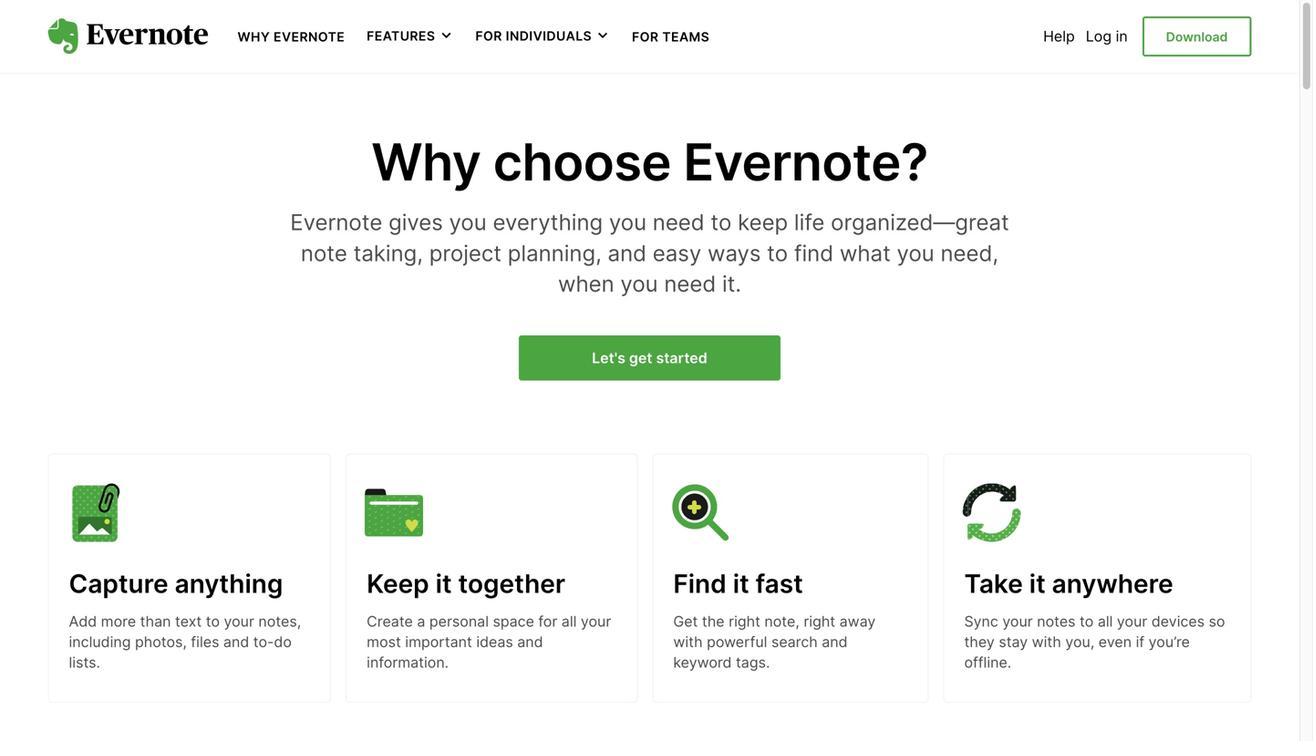Task type: describe. For each thing, give the bounding box(es) containing it.
your inside add more than text to your notes, including photos, files and to-do lists.
[[224, 613, 254, 631]]

a
[[417, 613, 426, 631]]

download link
[[1143, 16, 1252, 57]]

note
[[301, 240, 348, 267]]

1 right from the left
[[729, 613, 761, 631]]

why for why evernote
[[238, 29, 270, 45]]

the
[[702, 613, 725, 631]]

planning,
[[508, 240, 602, 267]]

individuals
[[506, 28, 592, 44]]

capture
[[69, 569, 168, 600]]

most
[[367, 634, 401, 651]]

to inside sync your notes to all your devices so they stay with you, even if you're offline.
[[1080, 613, 1094, 631]]

notes
[[1038, 613, 1076, 631]]

anything
[[175, 569, 283, 600]]

if
[[1137, 634, 1145, 651]]

need,
[[941, 240, 999, 267]]

for teams
[[632, 29, 710, 45]]

gives
[[389, 209, 443, 236]]

to up ways at the top of the page
[[711, 209, 732, 236]]

space
[[493, 613, 535, 631]]

and inside add more than text to your notes, including photos, files and to-do lists.
[[223, 634, 249, 651]]

sync your notes to all your devices so they stay with you, even if you're offline.
[[965, 613, 1226, 672]]

you down organized—great
[[897, 240, 935, 267]]

what
[[840, 240, 891, 267]]

find it fast
[[674, 569, 804, 600]]

fast
[[756, 569, 804, 600]]

capture anything
[[69, 569, 283, 600]]

get
[[674, 613, 698, 631]]

easy
[[653, 240, 702, 267]]

to down keep
[[767, 240, 788, 267]]

and inside create a personal space for all your most important ideas and information.
[[518, 634, 543, 651]]

teams
[[663, 29, 710, 45]]

it for fast
[[733, 569, 750, 600]]

you,
[[1066, 634, 1095, 651]]

more
[[101, 613, 136, 631]]

why evernote
[[238, 29, 345, 45]]

they
[[965, 634, 995, 651]]

4 your from the left
[[1118, 613, 1148, 631]]

together
[[459, 569, 566, 600]]

organized—great
[[831, 209, 1010, 236]]

let's
[[592, 349, 626, 367]]

evernote inside the why evernote link
[[274, 29, 345, 45]]

log
[[1087, 27, 1112, 45]]

than
[[140, 613, 171, 631]]

log in link
[[1087, 27, 1128, 45]]

help link
[[1044, 27, 1076, 45]]

project
[[430, 240, 502, 267]]

let's get started
[[592, 349, 708, 367]]

create a personal space for all your most important ideas and information.
[[367, 613, 612, 672]]

for individuals button
[[476, 27, 610, 45]]

personal
[[430, 613, 489, 631]]

create
[[367, 613, 413, 631]]

powerful
[[707, 634, 768, 651]]

it for anywhere
[[1030, 569, 1046, 600]]

offline.
[[965, 654, 1012, 672]]

take it anywhere
[[965, 569, 1174, 600]]

note,
[[765, 613, 800, 631]]

for for for teams
[[632, 29, 659, 45]]

your inside create a personal space for all your most important ideas and information.
[[581, 613, 612, 631]]

why choose evernote?
[[372, 131, 929, 193]]

1 vertical spatial need
[[665, 270, 716, 297]]

everything
[[493, 209, 603, 236]]

get
[[629, 349, 653, 367]]

why evernote link
[[238, 27, 345, 45]]

started
[[656, 349, 708, 367]]

choose
[[493, 131, 672, 193]]

notes,
[[259, 613, 301, 631]]

with inside get the right note, right away with powerful search and keyword tags.
[[674, 634, 703, 651]]

important
[[405, 634, 472, 651]]

add more than text to your notes, including photos, files and to-do lists.
[[69, 613, 301, 672]]

to inside add more than text to your notes, including photos, files and to-do lists.
[[206, 613, 220, 631]]

2 right from the left
[[804, 613, 836, 631]]

keyword
[[674, 654, 732, 672]]

why for why choose evernote?
[[372, 131, 481, 193]]

log in
[[1087, 27, 1128, 45]]

files
[[191, 634, 219, 651]]



Task type: locate. For each thing, give the bounding box(es) containing it.
1 all from the left
[[562, 613, 577, 631]]

0 horizontal spatial it
[[436, 569, 452, 600]]

all inside create a personal space for all your most important ideas and information.
[[562, 613, 577, 631]]

and inside get the right note, right away with powerful search and keyword tags.
[[822, 634, 848, 651]]

evernote?
[[684, 131, 929, 193]]

download
[[1167, 29, 1229, 45]]

taking,
[[354, 240, 423, 267]]

for for for individuals
[[476, 28, 503, 44]]

2 your from the left
[[581, 613, 612, 631]]

keep
[[738, 209, 788, 236]]

and
[[608, 240, 647, 267], [223, 634, 249, 651], [518, 634, 543, 651], [822, 634, 848, 651]]

and down 'away'
[[822, 634, 848, 651]]

1 horizontal spatial right
[[804, 613, 836, 631]]

all up even
[[1098, 613, 1114, 631]]

for individuals
[[476, 28, 592, 44]]

evernote gives you everything you need to keep life organized—great note taking, project planning, and easy ways to find what you need, when you need it.
[[290, 209, 1010, 297]]

for left individuals
[[476, 28, 503, 44]]

you're
[[1149, 634, 1191, 651]]

it left fast at the right of page
[[733, 569, 750, 600]]

capture image icon image
[[67, 484, 125, 543]]

ideas
[[477, 634, 513, 651]]

and left to-
[[223, 634, 249, 651]]

let's get started link
[[519, 336, 781, 381]]

2 it from the left
[[733, 569, 750, 600]]

2 with from the left
[[1033, 634, 1062, 651]]

1 vertical spatial evernote
[[290, 209, 383, 236]]

it for together
[[436, 569, 452, 600]]

to up you,
[[1080, 613, 1094, 631]]

evernote
[[274, 29, 345, 45], [290, 209, 383, 236]]

features button
[[367, 27, 454, 45]]

help
[[1044, 27, 1076, 45]]

your up "stay" in the right of the page
[[1003, 613, 1034, 631]]

0 horizontal spatial for
[[476, 28, 503, 44]]

tags.
[[736, 654, 770, 672]]

it.
[[723, 270, 742, 297]]

for inside button
[[476, 28, 503, 44]]

1 with from the left
[[674, 634, 703, 651]]

you down why choose evernote?
[[609, 209, 647, 236]]

for left teams
[[632, 29, 659, 45]]

2 all from the left
[[1098, 613, 1114, 631]]

folder icon image
[[365, 484, 424, 543]]

it
[[436, 569, 452, 600], [733, 569, 750, 600], [1030, 569, 1046, 600]]

need up "easy"
[[653, 209, 705, 236]]

for teams link
[[632, 27, 710, 45]]

you up project on the top of page
[[449, 209, 487, 236]]

text
[[175, 613, 202, 631]]

0 horizontal spatial with
[[674, 634, 703, 651]]

your
[[224, 613, 254, 631], [581, 613, 612, 631], [1003, 613, 1034, 631], [1118, 613, 1148, 631]]

for
[[539, 613, 558, 631]]

away
[[840, 613, 876, 631]]

right up powerful
[[729, 613, 761, 631]]

keep it together
[[367, 569, 566, 600]]

it up notes
[[1030, 569, 1046, 600]]

it up personal at the left bottom of the page
[[436, 569, 452, 600]]

0 vertical spatial evernote
[[274, 29, 345, 45]]

0 horizontal spatial right
[[729, 613, 761, 631]]

1 your from the left
[[224, 613, 254, 631]]

when
[[558, 270, 615, 297]]

take
[[965, 569, 1024, 600]]

why
[[238, 29, 270, 45], [372, 131, 481, 193]]

0 horizontal spatial why
[[238, 29, 270, 45]]

and left "easy"
[[608, 240, 647, 267]]

3 your from the left
[[1003, 613, 1034, 631]]

for
[[476, 28, 503, 44], [632, 29, 659, 45]]

search
[[772, 634, 818, 651]]

2 horizontal spatial it
[[1030, 569, 1046, 600]]

so
[[1210, 613, 1226, 631]]

all inside sync your notes to all your devices so they stay with you, even if you're offline.
[[1098, 613, 1114, 631]]

1 horizontal spatial it
[[733, 569, 750, 600]]

to up files at the left
[[206, 613, 220, 631]]

do
[[274, 634, 292, 651]]

ways
[[708, 240, 761, 267]]

features
[[367, 28, 436, 44]]

all
[[562, 613, 577, 631], [1098, 613, 1114, 631]]

1 horizontal spatial for
[[632, 29, 659, 45]]

magnifying glass icon image
[[672, 484, 730, 543]]

to-
[[253, 634, 274, 651]]

photos,
[[135, 634, 187, 651]]

your right for
[[581, 613, 612, 631]]

need down "easy"
[[665, 270, 716, 297]]

right up search on the right of the page
[[804, 613, 836, 631]]

evernote inside evernote gives you everything you need to keep life organized—great note taking, project planning, and easy ways to find what you need, when you need it.
[[290, 209, 383, 236]]

0 horizontal spatial all
[[562, 613, 577, 631]]

sync
[[965, 613, 999, 631]]

evernote logo image
[[48, 18, 208, 55]]

1 horizontal spatial all
[[1098, 613, 1114, 631]]

with
[[674, 634, 703, 651], [1033, 634, 1062, 651]]

and down space
[[518, 634, 543, 651]]

1 vertical spatial why
[[372, 131, 481, 193]]

with down get
[[674, 634, 703, 651]]

right
[[729, 613, 761, 631], [804, 613, 836, 631]]

get the right note, right away with powerful search and keyword tags.
[[674, 613, 876, 672]]

your up if
[[1118, 613, 1148, 631]]

0 vertical spatial why
[[238, 29, 270, 45]]

to
[[711, 209, 732, 236], [767, 240, 788, 267], [206, 613, 220, 631], [1080, 613, 1094, 631]]

all right for
[[562, 613, 577, 631]]

find
[[674, 569, 727, 600]]

you down "easy"
[[621, 270, 658, 297]]

in
[[1116, 27, 1128, 45]]

even
[[1099, 634, 1132, 651]]

your up to-
[[224, 613, 254, 631]]

with down notes
[[1033, 634, 1062, 651]]

0 vertical spatial need
[[653, 209, 705, 236]]

stay
[[999, 634, 1028, 651]]

find
[[795, 240, 834, 267]]

information.
[[367, 654, 449, 672]]

devices
[[1152, 613, 1205, 631]]

1 horizontal spatial with
[[1033, 634, 1062, 651]]

with inside sync your notes to all your devices so they stay with you, even if you're offline.
[[1033, 634, 1062, 651]]

1 it from the left
[[436, 569, 452, 600]]

sync icon image
[[963, 484, 1021, 543]]

life
[[795, 209, 825, 236]]

and inside evernote gives you everything you need to keep life organized—great note taking, project planning, and easy ways to find what you need, when you need it.
[[608, 240, 647, 267]]

keep
[[367, 569, 429, 600]]

add
[[69, 613, 97, 631]]

anywhere
[[1053, 569, 1174, 600]]

lists.
[[69, 654, 100, 672]]

3 it from the left
[[1030, 569, 1046, 600]]

need
[[653, 209, 705, 236], [665, 270, 716, 297]]

1 horizontal spatial why
[[372, 131, 481, 193]]

including
[[69, 634, 131, 651]]



Task type: vqa. For each thing, say whether or not it's contained in the screenshot.
OF within Terms of Service , Teams Agreement , and
no



